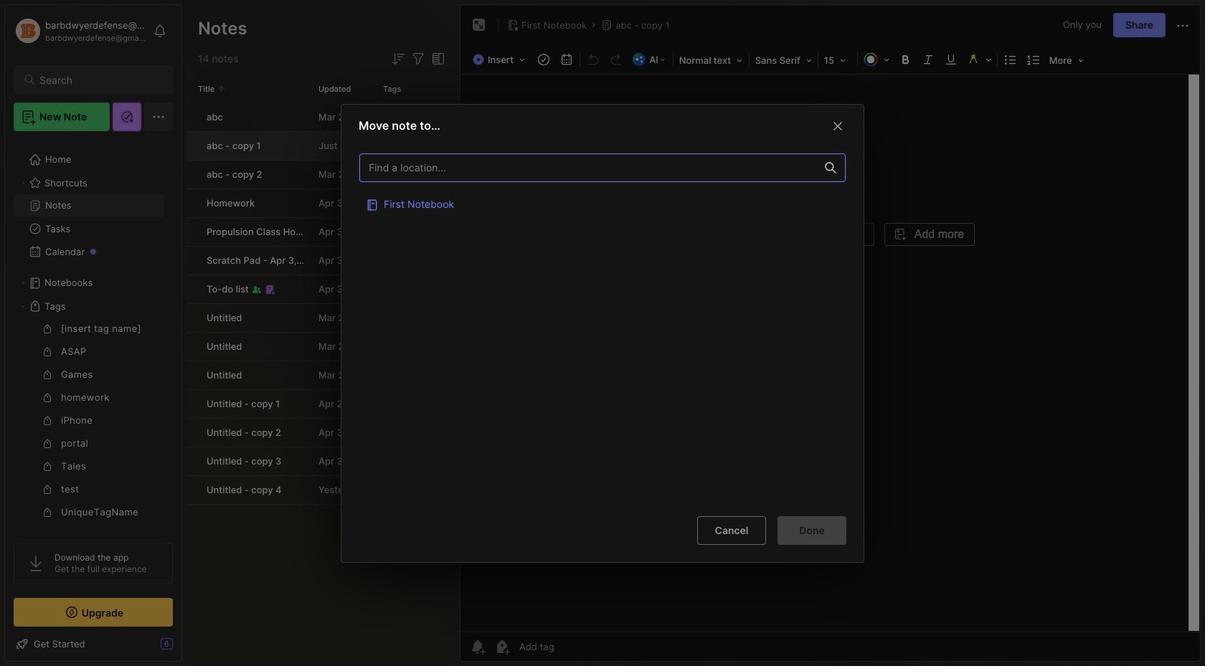 Task type: locate. For each thing, give the bounding box(es) containing it.
underline image
[[942, 50, 962, 70]]

note window element
[[460, 4, 1202, 663]]

Search text field
[[39, 73, 160, 87]]

expand notebooks image
[[19, 279, 27, 288]]

heading level image
[[675, 50, 748, 69]]

row group
[[187, 103, 456, 505]]

Find a location field
[[352, 146, 853, 505]]

tree
[[5, 140, 182, 625]]

font family image
[[751, 50, 817, 69]]

group
[[14, 318, 164, 548]]

Find a location… text field
[[360, 156, 817, 179]]

cell
[[360, 189, 846, 218]]

italic image
[[919, 50, 939, 70]]

task image
[[534, 50, 554, 70]]

expand note image
[[471, 17, 488, 34]]

None search field
[[39, 71, 160, 88]]



Task type: describe. For each thing, give the bounding box(es) containing it.
bold image
[[896, 50, 916, 70]]

expand tags image
[[19, 302, 27, 311]]

group inside 'tree'
[[14, 318, 164, 548]]

font color image
[[860, 50, 894, 70]]

highlight image
[[963, 50, 996, 70]]

main element
[[0, 0, 187, 667]]

more image
[[1046, 50, 1089, 69]]

add tag image
[[494, 639, 511, 656]]

bulleted list image
[[1001, 50, 1021, 70]]

insert image
[[469, 50, 533, 69]]

calendar event image
[[557, 50, 577, 70]]

Note Editor text field
[[461, 74, 1201, 632]]

cell inside find a location field
[[360, 189, 846, 218]]

numbered list image
[[1024, 50, 1044, 70]]

none search field inside main element
[[39, 71, 160, 88]]

tree inside main element
[[5, 140, 182, 625]]

font size image
[[820, 50, 856, 69]]

close image
[[830, 117, 847, 134]]

add a reminder image
[[469, 639, 487, 656]]



Task type: vqa. For each thing, say whether or not it's contained in the screenshot.
Numbered List icon
yes



